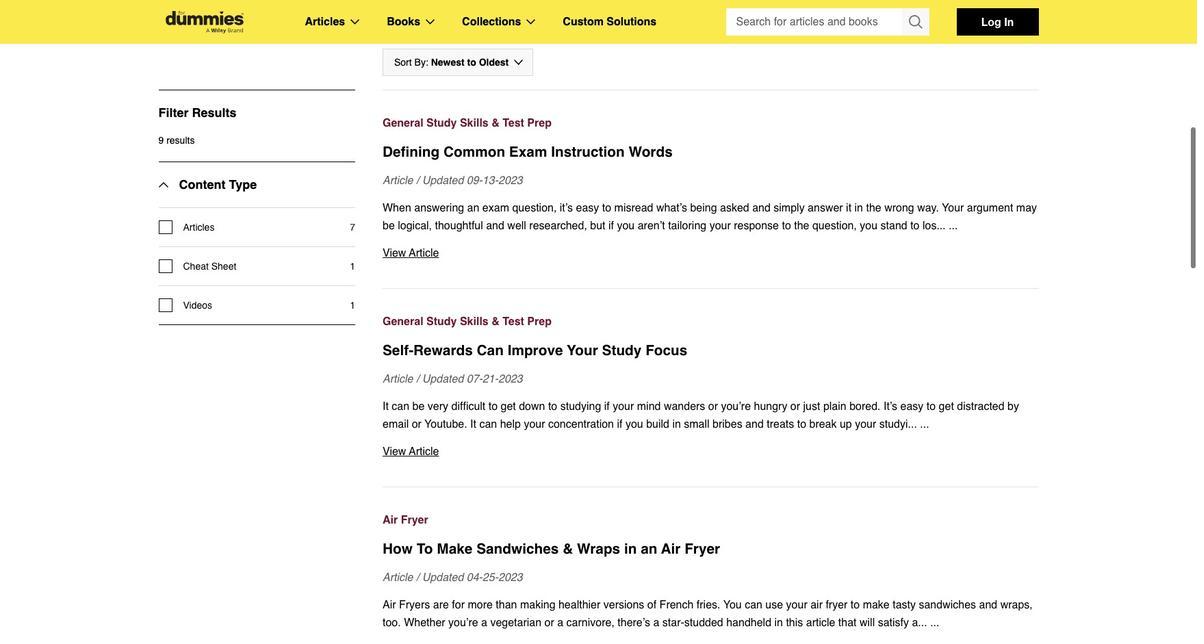 Task type: vqa. For each thing, say whether or not it's contained in the screenshot.
have associated with Modify your lifestyle and have your blood pressure monitored.
no



Task type: locate. For each thing, give the bounding box(es) containing it.
sandwiches
[[919, 599, 977, 612]]

the right the for
[[335, 1, 368, 26]]

1 vertical spatial question,
[[813, 220, 857, 232]]

article down self-
[[383, 373, 413, 386]]

be inside when answering an exam question, it's easy to misread what's being asked and simply answer it in the wrong way. your argument may be logical, thoughtful and well researched, but if you aren't tailoring your response to the question, you stand to los...
[[383, 220, 395, 232]]

view
[[383, 247, 406, 260], [383, 446, 406, 458]]

a...
[[913, 617, 928, 629]]

1 prep from the top
[[528, 117, 552, 129]]

if right "but"
[[609, 220, 614, 232]]

your down the down
[[524, 418, 546, 431]]

test up defining common exam instruction words
[[503, 117, 525, 129]]

the down simply
[[795, 220, 810, 232]]

1 view article link from the top
[[383, 245, 1039, 262]]

you down misread
[[617, 220, 635, 232]]

1 vertical spatial view
[[383, 446, 406, 458]]

2 vertical spatial /
[[416, 572, 419, 584]]

article / updated 09-13-2023
[[383, 175, 523, 187]]

from
[[236, 1, 288, 26]]

fryer down air fryer link
[[685, 541, 721, 557]]

1 vertical spatial updated
[[422, 373, 464, 386]]

0 vertical spatial fryer
[[401, 514, 429, 527]]

1 view from the top
[[383, 247, 406, 260]]

2 view article link from the top
[[383, 443, 1039, 461]]

1 1 from the top
[[350, 261, 355, 272]]

general for defining
[[383, 117, 424, 129]]

easy up "but"
[[576, 202, 599, 214]]

0 horizontal spatial easy
[[576, 202, 599, 214]]

misread
[[615, 202, 654, 214]]

argument
[[968, 202, 1014, 214]]

09-
[[467, 175, 483, 187]]

what's
[[657, 202, 688, 214]]

open collections list image
[[527, 19, 536, 25]]

&
[[492, 117, 500, 129], [492, 316, 500, 328], [563, 541, 573, 557]]

& up can
[[492, 316, 500, 328]]

1 vertical spatial skills
[[460, 316, 489, 328]]

2 vertical spatial updated
[[422, 572, 464, 584]]

general study skills & test prep
[[383, 117, 552, 129], [383, 316, 552, 328]]

view article for self-
[[383, 446, 439, 458]]

in left this
[[775, 617, 783, 629]]

0 horizontal spatial your
[[567, 342, 598, 359]]

1 vertical spatial easy
[[901, 401, 924, 413]]

or
[[709, 401, 718, 413], [791, 401, 801, 413], [412, 418, 422, 431], [545, 617, 555, 629]]

an left exam
[[468, 202, 480, 214]]

books
[[387, 16, 421, 28]]

1 horizontal spatial get
[[939, 401, 955, 413]]

0 vertical spatial can
[[392, 401, 410, 413]]

1 skills from the top
[[460, 117, 489, 129]]

defining common exam instruction words link
[[383, 142, 1039, 162]]

season
[[440, 1, 518, 26]]

or inside air fryers are for more than making healthier versions of french fries. you can use your air fryer to make tasty sandwiches and wraps, too. whether you're a vegetarian or a carnivore, there's a star-studded handheld in this article that will satisfy a...
[[545, 617, 555, 629]]

way.
[[918, 202, 940, 214]]

build
[[647, 418, 670, 431]]

0 vertical spatial general study skills & test prep link
[[383, 114, 1039, 132]]

it up email at bottom left
[[383, 401, 389, 413]]

your right improve
[[567, 342, 598, 359]]

can inside air fryers are for more than making healthier versions of french fries. you can use your air fryer to make tasty sandwiches and wraps, too. whether you're a vegetarian or a carnivore, there's a star-studded handheld in this article that will satisfy a...
[[745, 599, 763, 612]]

easy
[[576, 202, 599, 214], [901, 401, 924, 413]]

response
[[734, 220, 779, 232]]

07-
[[467, 373, 483, 386]]

you're up bribes
[[721, 401, 751, 413]]

3 updated from the top
[[422, 572, 464, 584]]

2023 up the down
[[499, 373, 523, 386]]

0 vertical spatial easy
[[576, 202, 599, 214]]

you down mind
[[626, 418, 644, 431]]

articles left from
[[159, 1, 230, 26]]

self-
[[383, 342, 414, 359]]

1 vertical spatial prep
[[528, 316, 552, 328]]

1 vertical spatial general study skills & test prep link
[[383, 313, 1039, 331]]

updated up are
[[422, 572, 464, 584]]

simply
[[774, 202, 805, 214]]

0 vertical spatial updated
[[422, 175, 464, 187]]

1 test from the top
[[503, 117, 525, 129]]

2 view from the top
[[383, 446, 406, 458]]

to right fryer
[[851, 599, 860, 612]]

your
[[943, 202, 965, 214], [567, 342, 598, 359]]

2 test from the top
[[503, 316, 525, 328]]

0 vertical spatial your
[[943, 202, 965, 214]]

1 vertical spatial 1
[[350, 300, 355, 311]]

open article categories image
[[351, 19, 360, 25]]

air down air fryer link
[[661, 541, 681, 557]]

1 vertical spatial can
[[480, 418, 497, 431]]

air up the too.
[[383, 599, 396, 612]]

in inside air fryers are for more than making healthier versions of french fries. you can use your air fryer to make tasty sandwiches and wraps, too. whether you're a vegetarian or a carnivore, there's a star-studded handheld in this article that will satisfy a...
[[775, 617, 783, 629]]

wraps
[[577, 541, 621, 557]]

or down the making
[[545, 617, 555, 629]]

1 horizontal spatial be
[[413, 401, 425, 413]]

1 vertical spatial view article
[[383, 446, 439, 458]]

/ down rewards
[[416, 373, 419, 386]]

view down email at bottom left
[[383, 446, 406, 458]]

1 horizontal spatial a
[[558, 617, 564, 629]]

0 vertical spatial general study skills & test prep
[[383, 117, 552, 129]]

and down hungry
[[746, 418, 764, 431]]

general
[[383, 117, 424, 129], [383, 316, 424, 328]]

general up defining
[[383, 117, 424, 129]]

air fryer link
[[383, 512, 1039, 529]]

1 vertical spatial it
[[471, 418, 477, 431]]

article / updated 07-21-2023
[[383, 373, 523, 386]]

the
[[335, 1, 368, 26], [867, 202, 882, 214], [795, 220, 810, 232]]

carnivore,
[[567, 617, 615, 629]]

articles left open article categories image
[[305, 16, 345, 28]]

a down healthier
[[558, 617, 564, 629]]

your left mind
[[613, 401, 634, 413]]

0 horizontal spatial a
[[482, 617, 488, 629]]

general study skills & test prep for rewards
[[383, 316, 552, 328]]

0 horizontal spatial question,
[[513, 202, 557, 214]]

25-
[[483, 572, 499, 584]]

study left focus
[[602, 342, 642, 359]]

general study skills & test prep for common
[[383, 117, 552, 129]]

stand
[[881, 220, 908, 232]]

distracted
[[958, 401, 1005, 413]]

be down when
[[383, 220, 395, 232]]

0 vertical spatial &
[[492, 117, 500, 129]]

logo image
[[159, 11, 250, 33]]

1 general from the top
[[383, 117, 424, 129]]

and down exam
[[486, 220, 505, 232]]

air
[[383, 514, 398, 527], [661, 541, 681, 557], [383, 599, 396, 612]]

air up how
[[383, 514, 398, 527]]

general study skills & test prep link up "self-rewards can improve your study focus" 'link'
[[383, 313, 1039, 331]]

your down asked
[[710, 220, 731, 232]]

and
[[753, 202, 771, 214], [486, 220, 505, 232], [746, 418, 764, 431], [980, 599, 998, 612]]

and left "wraps,"
[[980, 599, 998, 612]]

filter
[[159, 105, 189, 120]]

fryer
[[401, 514, 429, 527], [685, 541, 721, 557]]

1 vertical spatial general
[[383, 316, 424, 328]]

/ down defining
[[416, 175, 419, 187]]

fryer up the to
[[401, 514, 429, 527]]

you're
[[721, 401, 751, 413], [449, 617, 478, 629]]

to
[[467, 57, 477, 68], [603, 202, 612, 214], [782, 220, 792, 232], [911, 220, 920, 232], [489, 401, 498, 413], [549, 401, 558, 413], [927, 401, 936, 413], [798, 418, 807, 431], [851, 599, 860, 612]]

when answering an exam question, it's easy to misread what's being asked and simply answer it in the wrong way. your argument may be logical, thoughtful and well researched, but if you aren't tailoring your response to the question, you stand to los...
[[383, 202, 1038, 232]]

view article link for defining common exam instruction words
[[383, 245, 1039, 262]]

2 vertical spatial can
[[745, 599, 763, 612]]

0 vertical spatial you're
[[721, 401, 751, 413]]

0 vertical spatial prep
[[528, 117, 552, 129]]

1 for videos
[[350, 300, 355, 311]]

2 / from the top
[[416, 373, 419, 386]]

test for exam
[[503, 117, 525, 129]]

youtube.
[[425, 418, 468, 431]]

bribes
[[713, 418, 743, 431]]

article down logical,
[[409, 247, 439, 260]]

study
[[427, 117, 457, 129], [427, 316, 457, 328], [602, 342, 642, 359]]

/ up fryers
[[416, 572, 419, 584]]

to right it's
[[927, 401, 936, 413]]

updated up answering
[[422, 175, 464, 187]]

1 general study skills & test prep link from the top
[[383, 114, 1039, 132]]

0 vertical spatial the
[[335, 1, 368, 26]]

0 vertical spatial an
[[468, 202, 480, 214]]

/ for how
[[416, 572, 419, 584]]

0 horizontal spatial get
[[501, 401, 516, 413]]

1 view article from the top
[[383, 247, 439, 260]]

to right the down
[[549, 401, 558, 413]]

2 view article from the top
[[383, 446, 439, 458]]

2 vertical spatial 2023
[[499, 572, 523, 584]]

your
[[710, 220, 731, 232], [613, 401, 634, 413], [524, 418, 546, 431], [856, 418, 877, 431], [787, 599, 808, 612]]

skills up can
[[460, 316, 489, 328]]

0 horizontal spatial an
[[468, 202, 480, 214]]

oldest
[[479, 57, 509, 68]]

prep for instruction
[[528, 117, 552, 129]]

1 general study skills & test prep from the top
[[383, 117, 552, 129]]

1 vertical spatial test
[[503, 316, 525, 328]]

1 a from the left
[[482, 617, 488, 629]]

get up "help"
[[501, 401, 516, 413]]

1 vertical spatial view article link
[[383, 443, 1039, 461]]

3 2023 from the top
[[499, 572, 523, 584]]

updated up very
[[422, 373, 464, 386]]

skills up common
[[460, 117, 489, 129]]

studded
[[685, 617, 724, 629]]

0 vertical spatial test
[[503, 117, 525, 129]]

1 vertical spatial you're
[[449, 617, 478, 629]]

break
[[810, 418, 837, 431]]

if right 'studying'
[[605, 401, 610, 413]]

2023 up exam
[[499, 175, 523, 187]]

article up when
[[383, 175, 413, 187]]

a down more
[[482, 617, 488, 629]]

1 vertical spatial /
[[416, 373, 419, 386]]

in right wraps on the bottom
[[625, 541, 637, 557]]

2 general study skills & test prep link from the top
[[383, 313, 1039, 331]]

easy inside when answering an exam question, it's easy to misread what's being asked and simply answer it in the wrong way. your argument may be logical, thoughtful and well researched, but if you aren't tailoring your response to the question, you stand to los...
[[576, 202, 599, 214]]

to inside air fryers are for more than making healthier versions of french fries. you can use your air fryer to make tasty sandwiches and wraps, too. whether you're a vegetarian or a carnivore, there's a star-studded handheld in this article that will satisfy a...
[[851, 599, 860, 612]]

1 updated from the top
[[422, 175, 464, 187]]

test for can
[[503, 316, 525, 328]]

you inside it can be very difficult to get down to studying if your mind wanders or you're hungry or just plain bored. it's easy to get distracted by email or youtube. it can help your concentration if you build in small bribes and treats to break up your studyi...
[[626, 418, 644, 431]]

help
[[500, 418, 521, 431]]

group
[[726, 8, 930, 36]]

wanders
[[664, 401, 706, 413]]

tailoring
[[669, 220, 707, 232]]

can left "help"
[[480, 418, 497, 431]]

focus
[[646, 342, 688, 359]]

newest
[[431, 57, 465, 68]]

a
[[482, 617, 488, 629], [558, 617, 564, 629], [654, 617, 660, 629]]

2 2023 from the top
[[499, 373, 523, 386]]

to left los...
[[911, 220, 920, 232]]

& left wraps on the bottom
[[563, 541, 573, 557]]

general study skills & test prep up can
[[383, 316, 552, 328]]

articles for books
[[305, 16, 345, 28]]

can up email at bottom left
[[392, 401, 410, 413]]

prep up improve
[[528, 316, 552, 328]]

1 vertical spatial study
[[427, 316, 457, 328]]

0 vertical spatial view article
[[383, 247, 439, 260]]

article down how
[[383, 572, 413, 584]]

a left the star-
[[654, 617, 660, 629]]

2 general study skills & test prep from the top
[[383, 316, 552, 328]]

well
[[508, 220, 527, 232]]

0 vertical spatial be
[[383, 220, 395, 232]]

2 horizontal spatial a
[[654, 617, 660, 629]]

defining
[[383, 144, 440, 160]]

0 vertical spatial 2023
[[499, 175, 523, 187]]

cheat
[[183, 261, 209, 272]]

crammer
[[524, 1, 620, 26]]

test up self-rewards can improve your study focus at the bottom
[[503, 316, 525, 328]]

up
[[840, 418, 853, 431]]

1 horizontal spatial you're
[[721, 401, 751, 413]]

9 results
[[159, 135, 195, 146]]

1 horizontal spatial easy
[[901, 401, 924, 413]]

being
[[691, 202, 717, 214]]

2 general from the top
[[383, 316, 424, 328]]

1 vertical spatial an
[[641, 541, 658, 557]]

2 skills from the top
[[460, 316, 489, 328]]

0 vertical spatial air
[[383, 514, 398, 527]]

1 horizontal spatial your
[[943, 202, 965, 214]]

3 / from the top
[[416, 572, 419, 584]]

study up rewards
[[427, 316, 457, 328]]

your right way.
[[943, 202, 965, 214]]

1 2023 from the top
[[499, 175, 523, 187]]

words
[[629, 144, 673, 160]]

& for can
[[492, 316, 500, 328]]

in right it
[[855, 202, 864, 214]]

article
[[383, 175, 413, 187], [409, 247, 439, 260], [383, 373, 413, 386], [409, 446, 439, 458], [383, 572, 413, 584]]

2023 up the than
[[499, 572, 523, 584]]

skills
[[460, 117, 489, 129], [460, 316, 489, 328]]

2 vertical spatial air
[[383, 599, 396, 612]]

concentration
[[549, 418, 614, 431]]

1 vertical spatial 2023
[[499, 373, 523, 386]]

in right build
[[673, 418, 681, 431]]

it down the difficult
[[471, 418, 477, 431]]

air inside air fryers are for more than making healthier versions of french fries. you can use your air fryer to make tasty sandwiches and wraps, too. whether you're a vegetarian or a carnivore, there's a star-studded handheld in this article that will satisfy a...
[[383, 599, 396, 612]]

0 horizontal spatial fryer
[[401, 514, 429, 527]]

to down simply
[[782, 220, 792, 232]]

view article for defining
[[383, 247, 439, 260]]

1 vertical spatial your
[[567, 342, 598, 359]]

1 horizontal spatial the
[[795, 220, 810, 232]]

view article down logical,
[[383, 247, 439, 260]]

04-
[[467, 572, 483, 584]]

if left build
[[617, 418, 623, 431]]

0 vertical spatial general
[[383, 117, 424, 129]]

question, up the well
[[513, 202, 557, 214]]

2 vertical spatial &
[[563, 541, 573, 557]]

prep
[[528, 117, 552, 129], [528, 316, 552, 328]]

1 horizontal spatial an
[[641, 541, 658, 557]]

or left just
[[791, 401, 801, 413]]

view article down email at bottom left
[[383, 446, 439, 458]]

your up this
[[787, 599, 808, 612]]

you're down for
[[449, 617, 478, 629]]

study up defining
[[427, 117, 457, 129]]

articles up cheat
[[183, 222, 215, 233]]

1 vertical spatial general study skills & test prep
[[383, 316, 552, 328]]

logical,
[[398, 220, 432, 232]]

& inside how to make sandwiches & wraps in an air fryer link
[[563, 541, 573, 557]]

making
[[520, 599, 556, 612]]

0 vertical spatial view article link
[[383, 245, 1039, 262]]

0 horizontal spatial it
[[383, 401, 389, 413]]

1 vertical spatial be
[[413, 401, 425, 413]]

to down just
[[798, 418, 807, 431]]

1 vertical spatial the
[[867, 202, 882, 214]]

question, down answer
[[813, 220, 857, 232]]

view for defining common exam instruction words
[[383, 247, 406, 260]]

0 horizontal spatial you're
[[449, 617, 478, 629]]

0 vertical spatial study
[[427, 117, 457, 129]]

general for self-
[[383, 316, 424, 328]]

updated for rewards
[[422, 373, 464, 386]]

easy right it's
[[901, 401, 924, 413]]

general study skills & test prep up common
[[383, 117, 552, 129]]

0 vertical spatial /
[[416, 175, 419, 187]]

view article link down small
[[383, 443, 1039, 461]]

& up common
[[492, 117, 500, 129]]

2 prep from the top
[[528, 316, 552, 328]]

view article link down tailoring
[[383, 245, 1039, 262]]

an right wraps on the bottom
[[641, 541, 658, 557]]

2 updated from the top
[[422, 373, 464, 386]]

in
[[855, 202, 864, 214], [673, 418, 681, 431], [625, 541, 637, 557], [775, 617, 783, 629]]

log in link
[[957, 8, 1039, 36]]

cookie consent banner dialog
[[0, 595, 1198, 644]]

can up handheld
[[745, 599, 763, 612]]

studyi...
[[880, 418, 918, 431]]

updated for common
[[422, 175, 464, 187]]

2 horizontal spatial can
[[745, 599, 763, 612]]

1 / from the top
[[416, 175, 419, 187]]

by:
[[415, 57, 429, 68]]

2 1 from the top
[[350, 300, 355, 311]]

air for fryers
[[383, 599, 396, 612]]

0 vertical spatial 1
[[350, 261, 355, 272]]

log in
[[982, 15, 1015, 28]]

0 horizontal spatial be
[[383, 220, 395, 232]]

prep for improve
[[528, 316, 552, 328]]

1 vertical spatial &
[[492, 316, 500, 328]]

you're inside air fryers are for more than making healthier versions of french fries. you can use your air fryer to make tasty sandwiches and wraps, too. whether you're a vegetarian or a carnivore, there's a star-studded handheld in this article that will satisfy a...
[[449, 617, 478, 629]]

be inside it can be very difficult to get down to studying if your mind wanders or you're hungry or just plain bored. it's easy to get distracted by email or youtube. it can help your concentration if you build in small bribes and treats to break up your studyi...
[[413, 401, 425, 413]]

1 horizontal spatial can
[[480, 418, 497, 431]]

get left distracted
[[939, 401, 955, 413]]

prep up exam
[[528, 117, 552, 129]]

and inside air fryers are for more than making healthier versions of french fries. you can use your air fryer to make tasty sandwiches and wraps, too. whether you're a vegetarian or a carnivore, there's a star-studded handheld in this article that will satisfy a...
[[980, 599, 998, 612]]

or up bribes
[[709, 401, 718, 413]]

to right the difficult
[[489, 401, 498, 413]]

be left very
[[413, 401, 425, 413]]

0 vertical spatial view
[[383, 247, 406, 260]]

Search for articles and books text field
[[726, 8, 904, 36]]

2 horizontal spatial the
[[867, 202, 882, 214]]

french
[[660, 599, 694, 612]]

0 vertical spatial if
[[609, 220, 614, 232]]

answering
[[415, 202, 464, 214]]

0 vertical spatial skills
[[460, 117, 489, 129]]

the right it
[[867, 202, 882, 214]]

/
[[416, 175, 419, 187], [416, 373, 419, 386], [416, 572, 419, 584]]

1 vertical spatial fryer
[[685, 541, 721, 557]]



Task type: describe. For each thing, give the bounding box(es) containing it.
custom
[[563, 16, 604, 28]]

can
[[477, 342, 504, 359]]

0 horizontal spatial can
[[392, 401, 410, 413]]

videos
[[183, 300, 212, 311]]

answer
[[808, 202, 844, 214]]

content
[[179, 177, 226, 192]]

handheld
[[727, 617, 772, 629]]

use
[[766, 599, 784, 612]]

studying
[[561, 401, 602, 413]]

skills for common
[[460, 117, 489, 129]]

2023 for make
[[499, 572, 523, 584]]

for
[[294, 1, 329, 26]]

exam
[[509, 144, 547, 160]]

if inside when answering an exam question, it's easy to misread what's being asked and simply answer it in the wrong way. your argument may be logical, thoughtful and well researched, but if you aren't tailoring your response to the question, you stand to los...
[[609, 220, 614, 232]]

you left stand
[[860, 220, 878, 232]]

wraps,
[[1001, 599, 1033, 612]]

exam-
[[374, 1, 440, 26]]

this
[[787, 617, 804, 629]]

you
[[724, 599, 742, 612]]

open book categories image
[[426, 19, 435, 25]]

you're inside it can be very difficult to get down to studying if your mind wanders or you're hungry or just plain bored. it's easy to get distracted by email or youtube. it can help your concentration if you build in small bribes and treats to break up your studyi...
[[721, 401, 751, 413]]

your inside when answering an exam question, it's easy to misread what's being asked and simply answer it in the wrong way. your argument may be logical, thoughtful and well researched, but if you aren't tailoring your response to the question, you stand to los...
[[710, 220, 731, 232]]

in inside it can be very difficult to get down to studying if your mind wanders or you're hungry or just plain bored. it's easy to get distracted by email or youtube. it can help your concentration if you build in small bribes and treats to break up your studyi...
[[673, 418, 681, 431]]

/ for self-
[[416, 373, 419, 386]]

21-
[[483, 373, 499, 386]]

2023 for can
[[499, 373, 523, 386]]

2 a from the left
[[558, 617, 564, 629]]

hungry
[[754, 401, 788, 413]]

article / updated 04-25-2023
[[383, 572, 523, 584]]

type
[[229, 177, 257, 192]]

updated for to
[[422, 572, 464, 584]]

2 vertical spatial the
[[795, 220, 810, 232]]

air fryer
[[383, 514, 429, 527]]

but
[[591, 220, 606, 232]]

general study skills & test prep link for self-rewards can improve your study focus
[[383, 313, 1039, 331]]

are
[[433, 599, 449, 612]]

sort
[[394, 57, 412, 68]]

custom solutions link
[[563, 13, 657, 31]]

how
[[383, 541, 413, 557]]

article for self-
[[383, 373, 413, 386]]

custom solutions
[[563, 16, 657, 28]]

how to make sandwiches & wraps in an air fryer
[[383, 541, 721, 557]]

1 vertical spatial if
[[605, 401, 610, 413]]

article down youtube.
[[409, 446, 439, 458]]

thoughtful
[[435, 220, 483, 232]]

1 for cheat sheet
[[350, 261, 355, 272]]

plain
[[824, 401, 847, 413]]

and inside it can be very difficult to get down to studying if your mind wanders or you're hungry or just plain bored. it's easy to get distracted by email or youtube. it can help your concentration if you build in small bribes and treats to break up your studyi...
[[746, 418, 764, 431]]

bored.
[[850, 401, 881, 413]]

air fryers are for more than making healthier versions of french fries. you can use your air fryer to make tasty sandwiches and wraps, too. whether you're a vegetarian or a carnivore, there's a star-studded handheld in this article that will satisfy a...
[[383, 599, 1033, 629]]

instruction
[[551, 144, 625, 160]]

too.
[[383, 617, 401, 629]]

/ for defining
[[416, 175, 419, 187]]

will
[[860, 617, 875, 629]]

collections
[[462, 16, 521, 28]]

healthier
[[559, 599, 601, 612]]

9
[[159, 135, 164, 146]]

solutions
[[607, 16, 657, 28]]

of
[[648, 599, 657, 612]]

skills for rewards
[[460, 316, 489, 328]]

to left oldest
[[467, 57, 477, 68]]

it's
[[884, 401, 898, 413]]

article for defining
[[383, 175, 413, 187]]

than
[[496, 599, 517, 612]]

fryers
[[399, 599, 430, 612]]

1 horizontal spatial question,
[[813, 220, 857, 232]]

self-rewards can improve your study focus link
[[383, 340, 1039, 361]]

2023 for exam
[[499, 175, 523, 187]]

it
[[847, 202, 852, 214]]

an inside when answering an exam question, it's easy to misread what's being asked and simply answer it in the wrong way. your argument may be logical, thoughtful and well researched, but if you aren't tailoring your response to the question, you stand to los...
[[468, 202, 480, 214]]

very
[[428, 401, 449, 413]]

3 a from the left
[[654, 617, 660, 629]]

that
[[839, 617, 857, 629]]

fryer
[[826, 599, 848, 612]]

your inside air fryers are for more than making healthier versions of french fries. you can use your air fryer to make tasty sandwiches and wraps, too. whether you're a vegetarian or a carnivore, there's a star-studded handheld in this article that will satisfy a...
[[787, 599, 808, 612]]

and up response at top
[[753, 202, 771, 214]]

results
[[192, 105, 237, 120]]

general study skills & test prep link for defining common exam instruction words
[[383, 114, 1039, 132]]

study for rewards
[[427, 316, 457, 328]]

2 vertical spatial study
[[602, 342, 642, 359]]

in
[[1005, 15, 1015, 28]]

filter results
[[159, 105, 237, 120]]

1 vertical spatial air
[[661, 541, 681, 557]]

13-
[[483, 175, 499, 187]]

self-rewards can improve your study focus
[[383, 342, 688, 359]]

your inside when answering an exam question, it's easy to misread what's being asked and simply answer it in the wrong way. your argument may be logical, thoughtful and well researched, but if you aren't tailoring your response to the question, you stand to los...
[[943, 202, 965, 214]]

sandwiches
[[477, 541, 559, 557]]

0 horizontal spatial the
[[335, 1, 368, 26]]

exam
[[483, 202, 510, 214]]

how to make sandwiches & wraps in an air fryer link
[[383, 539, 1039, 560]]

& for exam
[[492, 117, 500, 129]]

air
[[811, 599, 823, 612]]

articles from for the exam-season crammer
[[159, 1, 620, 26]]

article for how
[[383, 572, 413, 584]]

1 get from the left
[[501, 401, 516, 413]]

content type
[[179, 177, 257, 192]]

email
[[383, 418, 409, 431]]

whether
[[404, 617, 446, 629]]

it's
[[560, 202, 573, 214]]

to
[[417, 541, 433, 557]]

in inside when answering an exam question, it's easy to misread what's being asked and simply answer it in the wrong way. your argument may be logical, thoughtful and well researched, but if you aren't tailoring your response to the question, you stand to los...
[[855, 202, 864, 214]]

1 horizontal spatial fryer
[[685, 541, 721, 557]]

or right email at bottom left
[[412, 418, 422, 431]]

treats
[[767, 418, 795, 431]]

improve
[[508, 342, 563, 359]]

articles for 7
[[183, 222, 215, 233]]

view article link for self-rewards can improve your study focus
[[383, 443, 1039, 461]]

view for self-rewards can improve your study focus
[[383, 446, 406, 458]]

wrong
[[885, 202, 915, 214]]

your inside 'link'
[[567, 342, 598, 359]]

1 horizontal spatial it
[[471, 418, 477, 431]]

there's
[[618, 617, 651, 629]]

2 vertical spatial if
[[617, 418, 623, 431]]

make
[[437, 541, 473, 557]]

study for common
[[427, 117, 457, 129]]

2 get from the left
[[939, 401, 955, 413]]

researched,
[[530, 220, 588, 232]]

easy inside it can be very difficult to get down to studying if your mind wanders or you're hungry or just plain bored. it's easy to get distracted by email or youtube. it can help your concentration if you build in small bribes and treats to break up your studyi...
[[901, 401, 924, 413]]

when
[[383, 202, 411, 214]]

by
[[1008, 401, 1020, 413]]

it can be very difficult to get down to studying if your mind wanders or you're hungry or just plain bored. it's easy to get distracted by email or youtube. it can help your concentration if you build in small bribes and treats to break up your studyi...
[[383, 401, 1020, 431]]

to up "but"
[[603, 202, 612, 214]]

vegetarian
[[491, 617, 542, 629]]

your down bored.
[[856, 418, 877, 431]]

for
[[452, 599, 465, 612]]

air for fryer
[[383, 514, 398, 527]]

rewards
[[414, 342, 473, 359]]

0 vertical spatial question,
[[513, 202, 557, 214]]

0 vertical spatial it
[[383, 401, 389, 413]]



